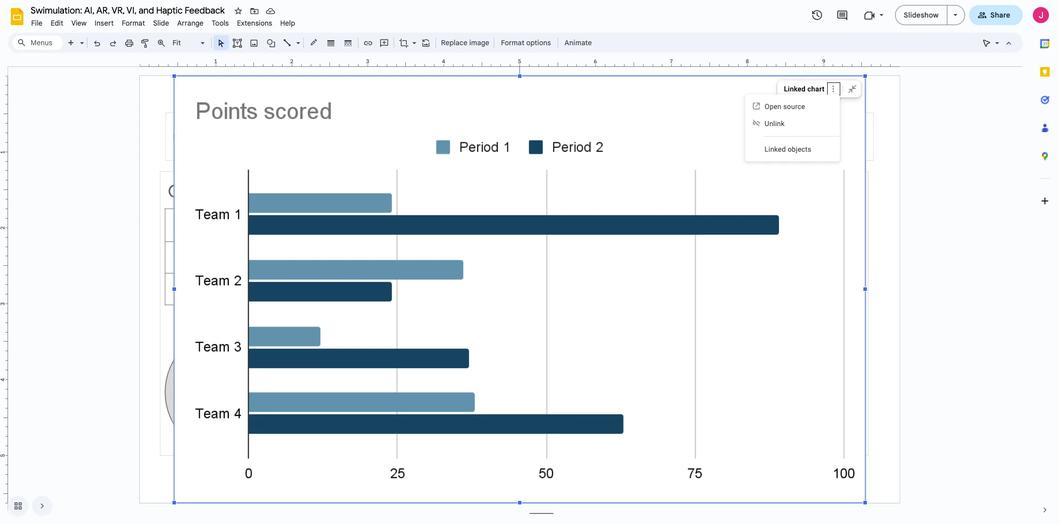Task type: vqa. For each thing, say whether or not it's contained in the screenshot.
File
yes



Task type: describe. For each thing, give the bounding box(es) containing it.
file
[[31, 19, 43, 28]]

mask image image
[[410, 36, 416, 40]]

insert image image
[[248, 36, 260, 50]]

chart
[[808, 85, 825, 93]]

format for format options
[[501, 38, 525, 47]]

start slideshow (⌘+enter) image
[[953, 14, 957, 16]]

linked for linked chart
[[784, 85, 806, 93]]

Menus field
[[13, 36, 63, 50]]

slideshow button
[[895, 5, 947, 25]]

arrange menu item
[[173, 17, 208, 29]]

objects
[[788, 146, 812, 154]]

open source
[[765, 103, 805, 111]]

select line image
[[294, 36, 300, 40]]

menu containing open source
[[742, 68, 840, 525]]

new slide with layout image
[[77, 36, 84, 40]]

tools
[[212, 19, 229, 28]]

mode and view toolbar
[[979, 33, 1017, 53]]

Zoom field
[[169, 36, 209, 50]]

navigation inside application
[[0, 488, 52, 525]]

Zoom text field
[[171, 36, 199, 50]]

format for format
[[122, 19, 145, 28]]

tools menu item
[[208, 17, 233, 29]]

replace image
[[441, 38, 489, 47]]

insert menu item
[[91, 17, 118, 29]]

edit
[[51, 19, 63, 28]]

slide
[[153, 19, 169, 28]]

Star checkbox
[[231, 4, 245, 18]]

format menu item
[[118, 17, 149, 29]]

linked objects
[[765, 146, 812, 154]]

help menu item
[[276, 17, 299, 29]]

view menu item
[[67, 17, 91, 29]]

shape image
[[265, 36, 277, 50]]

slide menu item
[[149, 17, 173, 29]]

live pointer settings image
[[993, 36, 999, 40]]

image
[[469, 38, 489, 47]]

share
[[991, 11, 1010, 20]]

options
[[526, 38, 551, 47]]

slideshow
[[904, 11, 939, 20]]

arrange
[[177, 19, 204, 28]]

replace
[[441, 38, 468, 47]]

format options
[[501, 38, 551, 47]]

application containing slideshow
[[0, 0, 1059, 525]]



Task type: locate. For each thing, give the bounding box(es) containing it.
tab list
[[1031, 30, 1059, 496]]

animate button
[[560, 35, 597, 50]]

0 vertical spatial format
[[122, 19, 145, 28]]

source
[[783, 103, 805, 111]]

1 vertical spatial format
[[501, 38, 525, 47]]

extensions
[[237, 19, 272, 28]]

replace image button
[[438, 35, 492, 50]]

unlink
[[765, 120, 785, 128]]

share button
[[969, 5, 1023, 25]]

linked chart
[[784, 85, 825, 93]]

border color: transparent image
[[308, 36, 320, 49]]

open
[[765, 103, 782, 111]]

1 horizontal spatial format
[[501, 38, 525, 47]]

menu
[[742, 68, 840, 525]]

format inside button
[[501, 38, 525, 47]]

menu bar containing file
[[27, 13, 299, 30]]

linked for linked objects
[[765, 146, 786, 154]]

0 vertical spatial linked
[[784, 85, 806, 93]]

format inside menu item
[[122, 19, 145, 28]]

format
[[122, 19, 145, 28], [501, 38, 525, 47]]

animate
[[565, 38, 592, 47]]

border weight option
[[325, 36, 337, 50]]

linked inside menu
[[765, 146, 786, 154]]

extensions menu item
[[233, 17, 276, 29]]

border dash option
[[342, 36, 354, 50]]

linked left objects
[[765, 146, 786, 154]]

linked up source
[[784, 85, 806, 93]]

application
[[0, 0, 1059, 525]]

help
[[280, 19, 295, 28]]

linked inside chart options element
[[784, 85, 806, 93]]

menu bar
[[27, 13, 299, 30]]

format down rename text field
[[122, 19, 145, 28]]

menu bar banner
[[0, 0, 1059, 525]]

format left options
[[501, 38, 525, 47]]

menu bar inside menu bar banner
[[27, 13, 299, 30]]

tab list inside menu bar banner
[[1031, 30, 1059, 496]]

view
[[71, 19, 87, 28]]

insert
[[95, 19, 114, 28]]

navigation
[[0, 488, 52, 525]]

format options button
[[497, 35, 556, 50]]

Rename text field
[[27, 4, 230, 16]]

linked
[[784, 85, 806, 93], [765, 146, 786, 154]]

1 vertical spatial linked
[[765, 146, 786, 154]]

chart options element
[[778, 80, 863, 98]]

edit menu item
[[47, 17, 67, 29]]

0 horizontal spatial format
[[122, 19, 145, 28]]

main toolbar
[[62, 0, 597, 390]]

file menu item
[[27, 17, 47, 29]]



